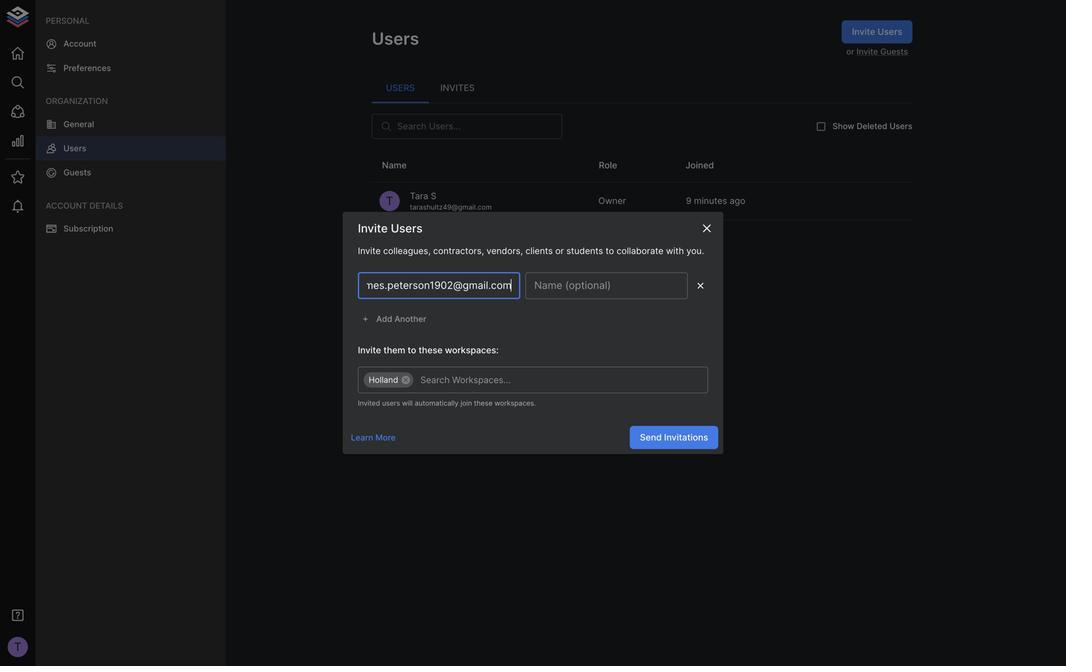 Task type: locate. For each thing, give the bounding box(es) containing it.
users up invite guests link
[[878, 26, 903, 37]]

invites
[[441, 83, 475, 93]]

invite
[[853, 26, 876, 37], [857, 47, 879, 57], [358, 222, 388, 236], [358, 246, 381, 257], [358, 345, 381, 356]]

preferences
[[64, 63, 111, 73]]

1 vertical spatial t
[[14, 641, 22, 655]]

Search Users... text field
[[398, 114, 563, 139]]

these right join
[[474, 399, 493, 408]]

invite users dialog
[[343, 212, 724, 455]]

guests link
[[36, 161, 226, 185]]

joined
[[686, 160, 715, 171]]

send invitations button
[[630, 426, 719, 450]]

invite colleagues, contractors, vendors, clients or students to collaborate with you.
[[358, 246, 705, 257]]

1 vertical spatial to
[[408, 345, 417, 356]]

0 horizontal spatial t
[[14, 641, 22, 655]]

learn more button
[[348, 428, 399, 448]]

students
[[567, 246, 604, 257]]

automatically
[[415, 399, 459, 408]]

guests down invite users button
[[881, 47, 909, 57]]

Search Workspaces... text field
[[416, 372, 667, 388]]

invite up the 'or invite guests'
[[853, 26, 876, 37]]

to right "students"
[[606, 246, 615, 257]]

users
[[382, 399, 400, 408]]

invite users
[[853, 26, 903, 37], [358, 222, 423, 236]]

Email Address text field
[[358, 273, 521, 300]]

users button
[[372, 73, 429, 103]]

t button
[[4, 634, 32, 662]]

invite users up the 'or invite guests'
[[853, 26, 903, 37]]

invite them to these workspaces:
[[358, 345, 499, 356]]

subscription
[[64, 224, 113, 234]]

guests up account details
[[64, 168, 91, 178]]

invited users will automatically join these workspaces.
[[358, 399, 536, 408]]

1 vertical spatial or
[[556, 246, 564, 257]]

tara s tarashultz49@gmail.com
[[410, 191, 492, 211]]

0 horizontal spatial invite users
[[358, 222, 423, 236]]

or right clients on the top of page
[[556, 246, 564, 257]]

invite users inside invite users button
[[853, 26, 903, 37]]

colleagues,
[[383, 246, 431, 257]]

invited
[[358, 399, 380, 408]]

users
[[878, 26, 903, 37], [372, 28, 419, 49], [890, 121, 913, 131], [64, 144, 86, 153], [391, 222, 423, 236]]

1 horizontal spatial guests
[[881, 47, 909, 57]]

users up users
[[372, 28, 419, 49]]

users down general
[[64, 144, 86, 153]]

ago
[[730, 196, 746, 206]]

0 vertical spatial to
[[606, 246, 615, 257]]

invite inside button
[[853, 26, 876, 37]]

or
[[847, 47, 855, 57], [556, 246, 564, 257]]

tara
[[410, 191, 429, 202]]

account details
[[46, 201, 123, 211]]

these
[[419, 345, 443, 356], [474, 399, 493, 408]]

holland button
[[364, 373, 414, 388]]

1 vertical spatial these
[[474, 399, 493, 408]]

or invite guests
[[847, 47, 909, 57]]

1 vertical spatial guests
[[64, 168, 91, 178]]

0 horizontal spatial these
[[419, 345, 443, 356]]

to right 'them'
[[408, 345, 417, 356]]

t
[[386, 194, 394, 208], [14, 641, 22, 655]]

account link
[[36, 32, 226, 56]]

1 horizontal spatial or
[[847, 47, 855, 57]]

learn
[[351, 433, 374, 443]]

to
[[606, 246, 615, 257], [408, 345, 417, 356]]

0 horizontal spatial or
[[556, 246, 564, 257]]

invite guests link
[[857, 47, 909, 57]]

them
[[384, 345, 406, 356]]

tarashultz49@gmail.com
[[410, 203, 492, 211]]

show
[[833, 121, 855, 131]]

0 vertical spatial t
[[386, 194, 394, 208]]

guests
[[881, 47, 909, 57], [64, 168, 91, 178]]

0 vertical spatial guests
[[881, 47, 909, 57]]

invite users up colleagues,
[[358, 222, 423, 236]]

0 vertical spatial these
[[419, 345, 443, 356]]

1 horizontal spatial invite users
[[853, 26, 903, 37]]

details
[[90, 201, 123, 211]]

invite users button
[[843, 20, 913, 44]]

1 horizontal spatial these
[[474, 399, 493, 408]]

1 vertical spatial invite users
[[358, 222, 423, 236]]

send
[[640, 432, 662, 443]]

with
[[667, 246, 685, 257]]

0 vertical spatial invite users
[[853, 26, 903, 37]]

workspaces.
[[495, 399, 536, 408]]

name
[[382, 160, 407, 171]]

users up colleagues,
[[391, 222, 423, 236]]

users link
[[36, 137, 226, 161]]

general
[[64, 119, 94, 129]]

another
[[395, 314, 427, 324]]

or left invite guests link
[[847, 47, 855, 57]]

tab list
[[372, 73, 913, 103]]

these right 'them'
[[419, 345, 443, 356]]

holland
[[369, 375, 399, 385]]

subscription link
[[36, 217, 226, 241]]

general link
[[36, 112, 226, 137]]



Task type: vqa. For each thing, say whether or not it's contained in the screenshot.
INVITED USERS WILL AUTOMATICALLY JOIN THESE WORKSPACES.
yes



Task type: describe. For each thing, give the bounding box(es) containing it.
invite left colleagues,
[[358, 246, 381, 257]]

contractors,
[[434, 246, 484, 257]]

add another button
[[358, 310, 430, 329]]

preferences link
[[36, 56, 226, 80]]

invites button
[[429, 73, 486, 103]]

will
[[402, 399, 413, 408]]

add another
[[377, 314, 427, 324]]

0 horizontal spatial to
[[408, 345, 417, 356]]

s
[[431, 191, 437, 202]]

more
[[376, 433, 396, 443]]

role
[[599, 160, 618, 171]]

clients
[[526, 246, 553, 257]]

organization
[[46, 96, 108, 106]]

invite users inside invite users dialog
[[358, 222, 423, 236]]

vendors,
[[487, 246, 523, 257]]

users right deleted at top right
[[890, 121, 913, 131]]

9 minutes ago
[[687, 196, 746, 206]]

deleted
[[857, 121, 888, 131]]

invitations
[[665, 432, 709, 443]]

users inside button
[[878, 26, 903, 37]]

0 vertical spatial or
[[847, 47, 855, 57]]

learn more
[[351, 433, 396, 443]]

tab list containing users
[[372, 73, 913, 103]]

1 horizontal spatial t
[[386, 194, 394, 208]]

0 horizontal spatial guests
[[64, 168, 91, 178]]

send invitations
[[640, 432, 709, 443]]

invite left 'them'
[[358, 345, 381, 356]]

show deleted users
[[833, 121, 913, 131]]

add
[[377, 314, 393, 324]]

owner
[[599, 196, 627, 206]]

1 horizontal spatial to
[[606, 246, 615, 257]]

workspaces:
[[445, 345, 499, 356]]

or inside invite users dialog
[[556, 246, 564, 257]]

join
[[461, 399, 472, 408]]

collaborate
[[617, 246, 664, 257]]

t inside button
[[14, 641, 22, 655]]

minutes
[[695, 196, 728, 206]]

you.
[[687, 246, 705, 257]]

personal
[[46, 16, 90, 26]]

account
[[64, 39, 96, 49]]

users
[[386, 83, 415, 93]]

Name (optional) text field
[[526, 273, 688, 300]]

users inside dialog
[[391, 222, 423, 236]]

account
[[46, 201, 87, 211]]

9
[[687, 196, 692, 206]]

invite down invite users button
[[857, 47, 879, 57]]

invite up colleagues,
[[358, 222, 388, 236]]



